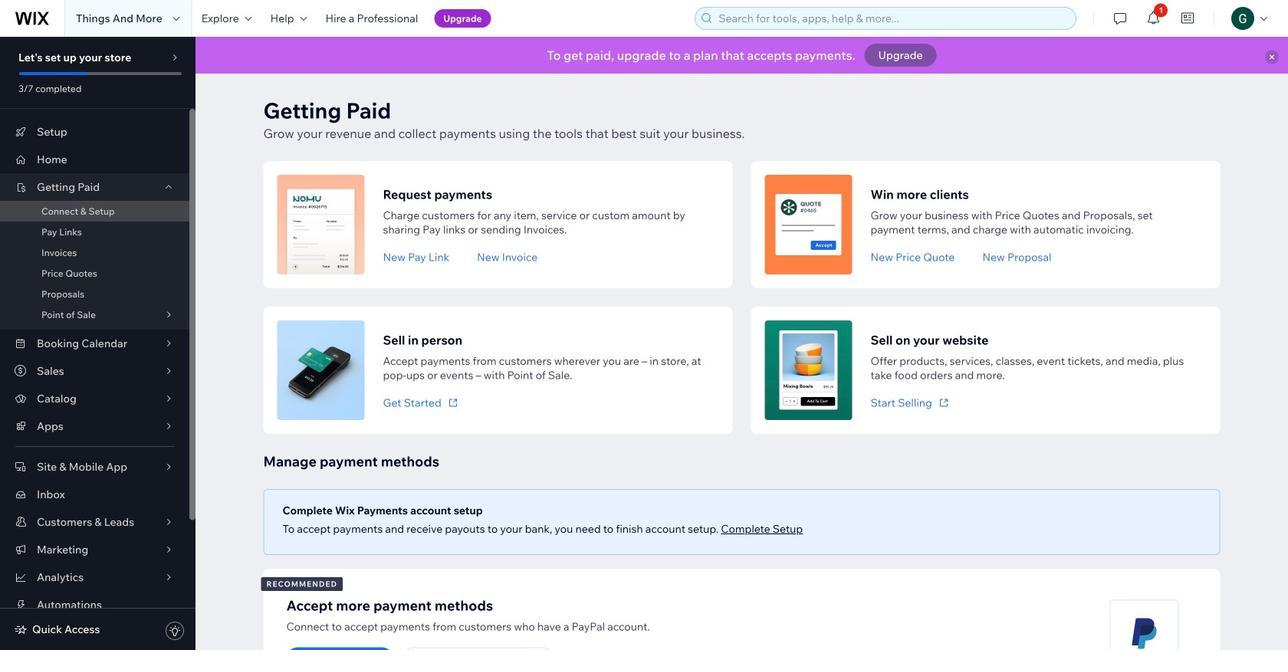Task type: locate. For each thing, give the bounding box(es) containing it.
Search for tools, apps, help & more... field
[[714, 8, 1072, 29]]

sidebar element
[[0, 37, 196, 650]]

alert
[[196, 37, 1288, 74]]



Task type: vqa. For each thing, say whether or not it's contained in the screenshot.
The forum's all set. Create your first post.
no



